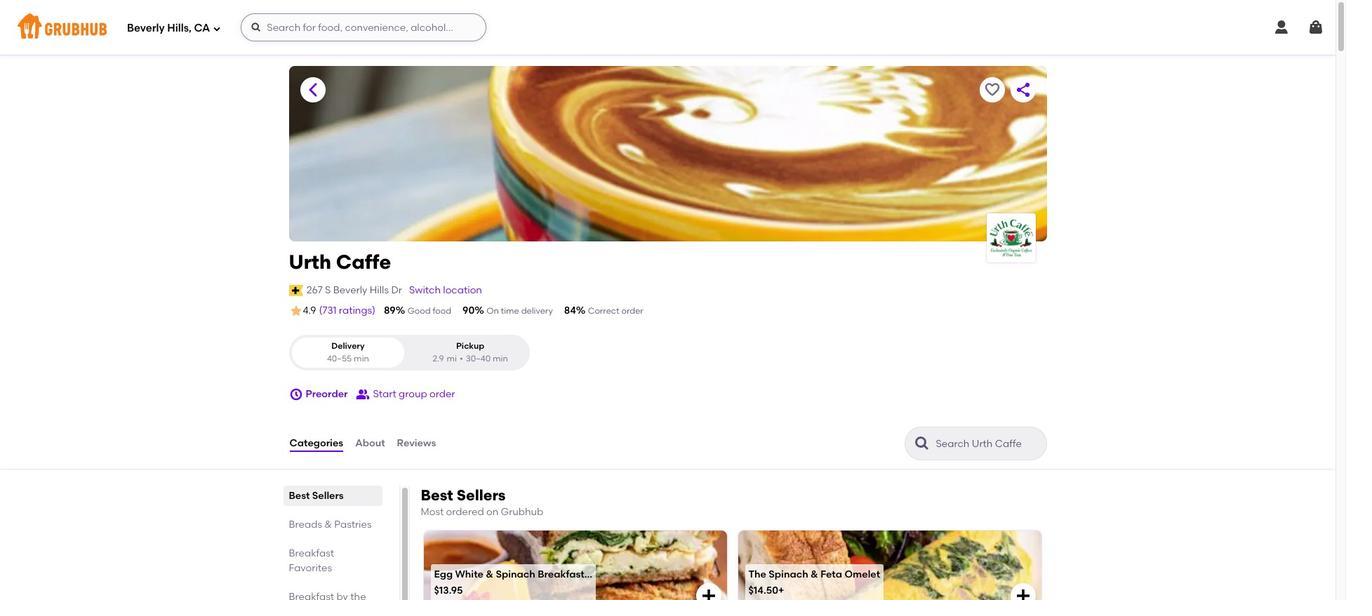 Task type: locate. For each thing, give the bounding box(es) containing it.
pickup 2.9 mi • 30–40 min
[[433, 341, 508, 363]]

on
[[486, 506, 499, 518]]

switch location button
[[409, 283, 483, 298]]

order
[[622, 306, 644, 316], [430, 388, 455, 400]]

2 min from the left
[[493, 354, 508, 363]]

& for the spinach & feta omelet
[[811, 568, 818, 580]]

white
[[455, 568, 484, 580]]

option group
[[289, 335, 530, 371]]

1 horizontal spatial sellers
[[457, 487, 506, 504]]

sellers up breads & pastries
[[312, 490, 344, 502]]

svg image
[[1308, 19, 1325, 36], [251, 22, 262, 33], [289, 388, 303, 402], [1015, 588, 1032, 600]]

star icon image
[[289, 304, 303, 318]]

most
[[421, 506, 444, 518]]

& left feta
[[811, 568, 818, 580]]

subscription pass image
[[289, 285, 303, 296]]

mi
[[447, 354, 457, 363]]

s
[[325, 284, 331, 296]]

spinach right white
[[496, 568, 536, 580]]

1 horizontal spatial order
[[622, 306, 644, 316]]

best
[[421, 487, 453, 504], [289, 490, 310, 502]]

order right the correct
[[622, 306, 644, 316]]

favorites
[[289, 562, 332, 574]]

beverly hills, ca
[[127, 22, 210, 34]]

min right 30–40
[[493, 354, 508, 363]]

& inside egg white & spinach breakfast... $13.95
[[486, 568, 494, 580]]

1 vertical spatial order
[[430, 388, 455, 400]]

hills
[[370, 284, 389, 296]]

best up most on the bottom left of page
[[421, 487, 453, 504]]

0 horizontal spatial order
[[430, 388, 455, 400]]

& right breads
[[325, 519, 332, 531]]

best up breads
[[289, 490, 310, 502]]

hills,
[[167, 22, 192, 34]]

delivery
[[521, 306, 553, 316]]

0 vertical spatial beverly
[[127, 22, 165, 34]]

sellers up on
[[457, 487, 506, 504]]

spinach up + on the right of page
[[769, 568, 809, 580]]

the spinach & feta omelet $14.50 +
[[749, 568, 880, 597]]

0 vertical spatial order
[[622, 306, 644, 316]]

2 horizontal spatial &
[[811, 568, 818, 580]]

0 horizontal spatial sellers
[[312, 490, 344, 502]]

good food
[[408, 306, 452, 316]]

grubhub
[[501, 506, 544, 518]]

switch location
[[409, 284, 482, 296]]

urth
[[289, 250, 331, 274]]

sellers inside tab
[[312, 490, 344, 502]]

ca
[[194, 22, 210, 34]]

1 horizontal spatial &
[[486, 568, 494, 580]]

•
[[460, 354, 463, 363]]

spinach inside the spinach & feta omelet $14.50 +
[[769, 568, 809, 580]]

0 horizontal spatial svg image
[[213, 24, 221, 33]]

sellers
[[457, 487, 506, 504], [312, 490, 344, 502]]

start group order
[[373, 388, 455, 400]]

0 horizontal spatial beverly
[[127, 22, 165, 34]]

order right group
[[430, 388, 455, 400]]

best sellers
[[289, 490, 344, 502]]

beverly
[[127, 22, 165, 34], [333, 284, 367, 296]]

& inside the spinach & feta omelet $14.50 +
[[811, 568, 818, 580]]

omelet
[[845, 568, 880, 580]]

best inside best sellers tab
[[289, 490, 310, 502]]

tab
[[289, 590, 377, 600]]

1 horizontal spatial best
[[421, 487, 453, 504]]

beverly up the (731 ratings)
[[333, 284, 367, 296]]

1 horizontal spatial svg image
[[700, 588, 717, 600]]

1 min from the left
[[354, 354, 369, 363]]

2 spinach from the left
[[769, 568, 809, 580]]

svg image
[[1274, 19, 1290, 36], [213, 24, 221, 33], [700, 588, 717, 600]]

correct order
[[588, 306, 644, 316]]

breads & pastries
[[289, 519, 372, 531]]

&
[[325, 519, 332, 531], [486, 568, 494, 580], [811, 568, 818, 580]]

about button
[[355, 418, 386, 469]]

1 spinach from the left
[[496, 568, 536, 580]]

people icon image
[[356, 388, 370, 402]]

best inside best sellers most ordered on grubhub
[[421, 487, 453, 504]]

1 vertical spatial beverly
[[333, 284, 367, 296]]

0 horizontal spatial spinach
[[496, 568, 536, 580]]

delivery 40–55 min
[[327, 341, 369, 363]]

90
[[463, 305, 475, 317]]

ordered
[[446, 506, 484, 518]]

min
[[354, 354, 369, 363], [493, 354, 508, 363]]

group
[[399, 388, 427, 400]]

breakfast...
[[538, 568, 592, 580]]

best sellers tab
[[289, 489, 377, 503]]

0 horizontal spatial min
[[354, 354, 369, 363]]

1 horizontal spatial min
[[493, 354, 508, 363]]

& right white
[[486, 568, 494, 580]]

good
[[408, 306, 431, 316]]

spinach
[[496, 568, 536, 580], [769, 568, 809, 580]]

beverly left hills,
[[127, 22, 165, 34]]

1 horizontal spatial beverly
[[333, 284, 367, 296]]

on
[[487, 306, 499, 316]]

breads
[[289, 519, 322, 531]]

40–55
[[327, 354, 352, 363]]

breakfast favorites tab
[[289, 546, 377, 576]]

& inside tab
[[325, 519, 332, 531]]

min inside pickup 2.9 mi • 30–40 min
[[493, 354, 508, 363]]

best for best sellers most ordered on grubhub
[[421, 487, 453, 504]]

dr
[[391, 284, 402, 296]]

sellers inside best sellers most ordered on grubhub
[[457, 487, 506, 504]]

about
[[355, 437, 385, 449]]

food
[[433, 306, 452, 316]]

the
[[749, 568, 767, 580]]

0 horizontal spatial &
[[325, 519, 332, 531]]

267
[[307, 284, 323, 296]]

1 horizontal spatial spinach
[[769, 568, 809, 580]]

Search Urth Caffe search field
[[935, 437, 1042, 451]]

0 horizontal spatial best
[[289, 490, 310, 502]]

reviews
[[397, 437, 436, 449]]

best for best sellers
[[289, 490, 310, 502]]

min down delivery
[[354, 354, 369, 363]]



Task type: vqa. For each thing, say whether or not it's contained in the screenshot.
min within the THE DELIVERY 40–55 MIN
yes



Task type: describe. For each thing, give the bounding box(es) containing it.
urth caffe logo image
[[987, 216, 1036, 260]]

preorder button
[[289, 382, 348, 407]]

sellers for best sellers most ordered on grubhub
[[457, 487, 506, 504]]

beverly inside button
[[333, 284, 367, 296]]

pastries
[[334, 519, 372, 531]]

267 s beverly hills dr
[[307, 284, 402, 296]]

time
[[501, 306, 519, 316]]

sellers for best sellers
[[312, 490, 344, 502]]

breakfast favorites
[[289, 548, 334, 574]]

urth caffe
[[289, 250, 391, 274]]

delivery
[[332, 341, 365, 351]]

egg
[[434, 568, 453, 580]]

Search for food, convenience, alcohol... search field
[[241, 13, 487, 41]]

4.9
[[303, 305, 316, 317]]

min inside the delivery 40–55 min
[[354, 354, 369, 363]]

correct
[[588, 306, 620, 316]]

30–40
[[466, 354, 491, 363]]

main navigation navigation
[[0, 0, 1336, 55]]

reviews button
[[396, 418, 437, 469]]

breakfast
[[289, 548, 334, 560]]

preorder
[[306, 388, 348, 400]]

(731 ratings)
[[319, 305, 376, 317]]

start
[[373, 388, 396, 400]]

& for egg white & spinach breakfast...
[[486, 568, 494, 580]]

svg image inside preorder button
[[289, 388, 303, 402]]

categories button
[[289, 418, 344, 469]]

feta
[[821, 568, 843, 580]]

$14.50
[[749, 585, 779, 597]]

pickup
[[456, 341, 485, 351]]

option group containing delivery 40–55 min
[[289, 335, 530, 371]]

$13.95
[[434, 585, 463, 597]]

ratings)
[[339, 305, 376, 317]]

beverly inside "main navigation" navigation
[[127, 22, 165, 34]]

+
[[779, 585, 785, 597]]

breads & pastries tab
[[289, 517, 377, 532]]

spinach inside egg white & spinach breakfast... $13.95
[[496, 568, 536, 580]]

caffe
[[336, 250, 391, 274]]

order inside start group order button
[[430, 388, 455, 400]]

on time delivery
[[487, 306, 553, 316]]

2 horizontal spatial svg image
[[1274, 19, 1290, 36]]

save this restaurant image
[[984, 81, 1001, 98]]

best sellers most ordered on grubhub
[[421, 487, 544, 518]]

search icon image
[[914, 435, 931, 452]]

location
[[443, 284, 482, 296]]

2.9
[[433, 354, 444, 363]]

start group order button
[[356, 382, 455, 407]]

84
[[564, 305, 576, 317]]

save this restaurant button
[[980, 77, 1005, 103]]

switch
[[409, 284, 441, 296]]

267 s beverly hills dr button
[[306, 283, 403, 298]]

categories
[[290, 437, 343, 449]]

share icon image
[[1015, 81, 1032, 98]]

(731
[[319, 305, 337, 317]]

caret left icon image
[[304, 81, 321, 98]]

egg white & spinach breakfast... $13.95
[[434, 568, 592, 597]]

89
[[384, 305, 396, 317]]



